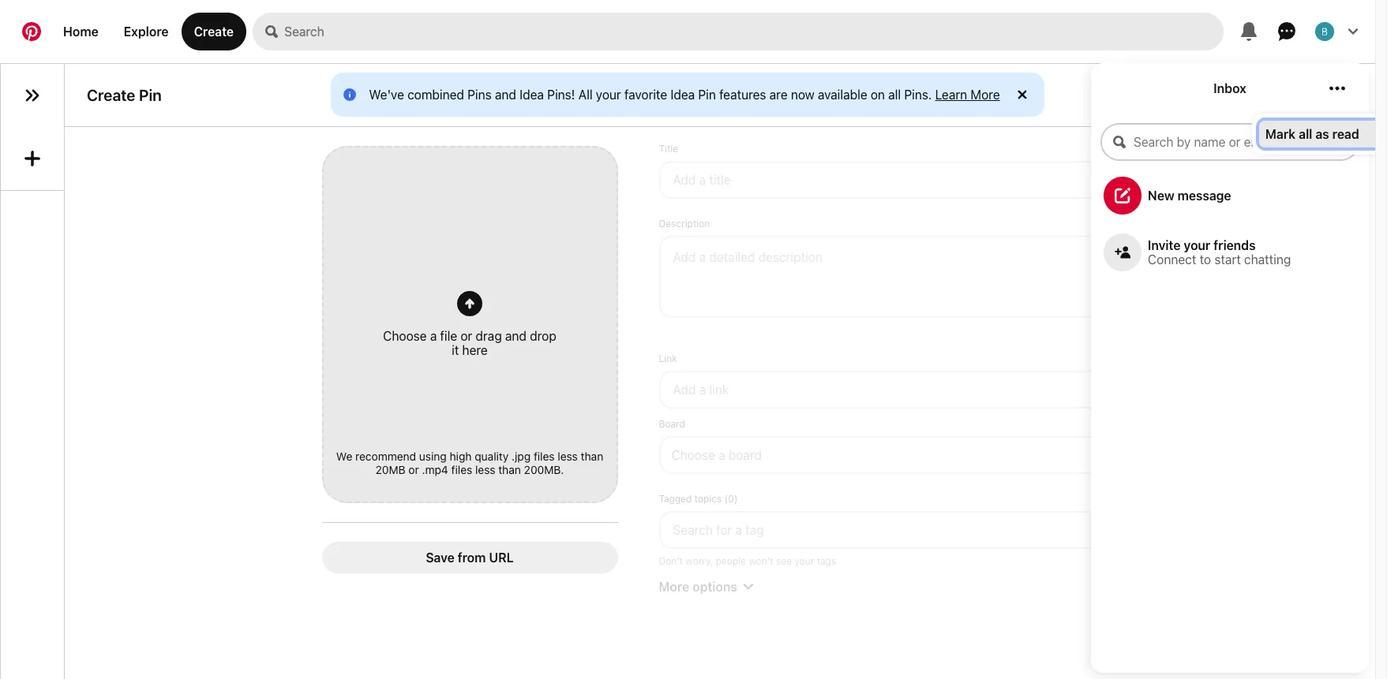 Task type: vqa. For each thing, say whether or not it's contained in the screenshot.
favorite
yes



Task type: locate. For each thing, give the bounding box(es) containing it.
0 vertical spatial your
[[596, 87, 621, 101]]

brad klo image
[[1316, 22, 1335, 41]]

chatting
[[1245, 253, 1291, 267]]

are
[[770, 87, 788, 101]]

1 vertical spatial your
[[1184, 238, 1211, 253]]

pins!
[[547, 87, 575, 101]]

create link
[[181, 13, 247, 51]]

invite
[[1148, 238, 1181, 253]]

start
[[1215, 253, 1241, 267]]

1 horizontal spatial idea
[[671, 87, 695, 101]]

title
[[659, 143, 679, 154]]

1 horizontal spatial more
[[971, 87, 1000, 101]]

your right the all
[[596, 87, 621, 101]]

pin left the features
[[698, 87, 716, 101]]

create left search icon
[[194, 24, 234, 39]]

features
[[720, 87, 766, 101]]

description
[[659, 218, 710, 229]]

Search text field
[[284, 13, 1224, 51]]

0 horizontal spatial idea
[[520, 87, 544, 101]]

url
[[489, 551, 514, 565]]

more options button
[[656, 580, 1117, 594]]

home
[[63, 24, 99, 39]]

new
[[1148, 189, 1175, 203]]

your right see
[[795, 556, 814, 567]]

create for create pin
[[87, 86, 135, 104]]

create down the home
[[87, 86, 135, 104]]

0 vertical spatial more
[[971, 87, 1000, 101]]

create inside main content
[[87, 86, 135, 104]]

2 horizontal spatial your
[[1184, 238, 1211, 253]]

invite your friends connect to start chatting
[[1148, 238, 1291, 267]]

all inside menu item
[[1299, 127, 1313, 141]]

idea right favorite
[[671, 87, 695, 101]]

won't
[[749, 556, 774, 567]]

we've
[[369, 87, 404, 101]]

create pin main content
[[0, 0, 1388, 680]]

0 horizontal spatial create
[[87, 86, 135, 104]]

more down don't
[[659, 580, 690, 594]]

to
[[1200, 253, 1212, 267]]

pin
[[139, 86, 162, 104], [698, 87, 716, 101]]

options
[[693, 580, 737, 594]]

1 vertical spatial create
[[87, 86, 135, 104]]

all left as
[[1299, 127, 1313, 141]]

board
[[729, 448, 762, 462]]

save
[[426, 551, 455, 565]]

board
[[659, 418, 685, 430]]

compose new message image
[[1115, 188, 1131, 204]]

0 horizontal spatial pin
[[139, 86, 162, 104]]

create
[[194, 24, 234, 39], [87, 86, 135, 104]]

save from url button
[[322, 542, 618, 574]]

1 vertical spatial more
[[659, 580, 690, 594]]

search icon image
[[265, 25, 278, 38]]

Link url field
[[659, 371, 1114, 409]]

home link
[[51, 13, 111, 51]]

1 horizontal spatial your
[[795, 556, 814, 567]]

create for create
[[194, 24, 234, 39]]

1 vertical spatial all
[[1299, 127, 1313, 141]]

(0)
[[725, 493, 738, 505]]

idea right and on the top left of the page
[[520, 87, 544, 101]]

all right on
[[889, 87, 901, 101]]

save from url
[[426, 551, 514, 565]]

Title text field
[[659, 161, 1114, 199]]

mark all as read menu item
[[1260, 121, 1388, 148]]

now
[[791, 87, 815, 101]]

0 horizontal spatial all
[[889, 87, 901, 101]]

tags
[[817, 556, 836, 567]]

0 vertical spatial all
[[889, 87, 901, 101]]

1 horizontal spatial pin
[[698, 87, 716, 101]]

choose a board button
[[659, 436, 1114, 474]]

0 vertical spatial create
[[194, 24, 234, 39]]

your
[[596, 87, 621, 101], [1184, 238, 1211, 253], [795, 556, 814, 567]]

1 horizontal spatial create
[[194, 24, 234, 39]]

more right learn
[[971, 87, 1000, 101]]

learn more link
[[935, 87, 1000, 101]]

0 horizontal spatial your
[[596, 87, 621, 101]]

idea
[[520, 87, 544, 101], [671, 87, 695, 101]]

message
[[1178, 189, 1232, 203]]

explore link
[[111, 13, 181, 51]]

worry,
[[686, 556, 713, 567]]

all
[[889, 87, 901, 101], [1299, 127, 1313, 141]]

pin down explore
[[139, 86, 162, 104]]

as
[[1316, 127, 1330, 141]]

friends
[[1214, 238, 1256, 253]]

pins.
[[905, 87, 932, 101]]

2 vertical spatial your
[[795, 556, 814, 567]]

your right invite
[[1184, 238, 1211, 253]]

1 horizontal spatial all
[[1299, 127, 1313, 141]]

more
[[971, 87, 1000, 101], [659, 580, 690, 594]]



Task type: describe. For each thing, give the bounding box(es) containing it.
favorite
[[625, 87, 667, 101]]

tagged topics (0)
[[659, 493, 738, 505]]

explore
[[124, 24, 169, 39]]

topics
[[695, 493, 722, 505]]

Contacts Search Field search field
[[1101, 123, 1360, 161]]

info image
[[344, 88, 356, 101]]

combined
[[408, 87, 464, 101]]

0 horizontal spatial more
[[659, 580, 690, 594]]

Tagged topics (0) text field
[[659, 511, 1114, 549]]

on
[[871, 87, 885, 101]]

choose a board
[[672, 448, 762, 462]]

mark
[[1266, 127, 1296, 141]]

from
[[458, 551, 486, 565]]

we've combined pins and idea pins! all your favorite idea pin features are now available on all pins. learn more
[[369, 87, 1000, 101]]

more options arrow icon image
[[744, 582, 753, 592]]

link
[[659, 353, 677, 365]]

new message button
[[1091, 171, 1369, 221]]

available
[[818, 87, 868, 101]]

pins
[[468, 87, 492, 101]]

1 idea from the left
[[520, 87, 544, 101]]

2 idea from the left
[[671, 87, 695, 101]]

a
[[719, 448, 725, 462]]

read
[[1333, 127, 1360, 141]]

new message
[[1148, 189, 1232, 203]]

people
[[716, 556, 746, 567]]

choose
[[672, 448, 715, 462]]

tagged
[[659, 493, 692, 505]]

and
[[495, 87, 516, 101]]

more options
[[659, 580, 737, 594]]

don't
[[659, 556, 683, 567]]

mark all as read
[[1266, 127, 1360, 141]]

see
[[776, 556, 792, 567]]

learn
[[935, 87, 968, 101]]

connect
[[1148, 253, 1197, 267]]

inbox
[[1214, 81, 1247, 96]]

invite your friends image
[[1115, 245, 1131, 261]]

don't worry, people won't see your tags
[[659, 556, 836, 567]]

your inside invite your friends connect to start chatting
[[1184, 238, 1211, 253]]

create pin
[[87, 86, 162, 104]]

all
[[579, 87, 593, 101]]



